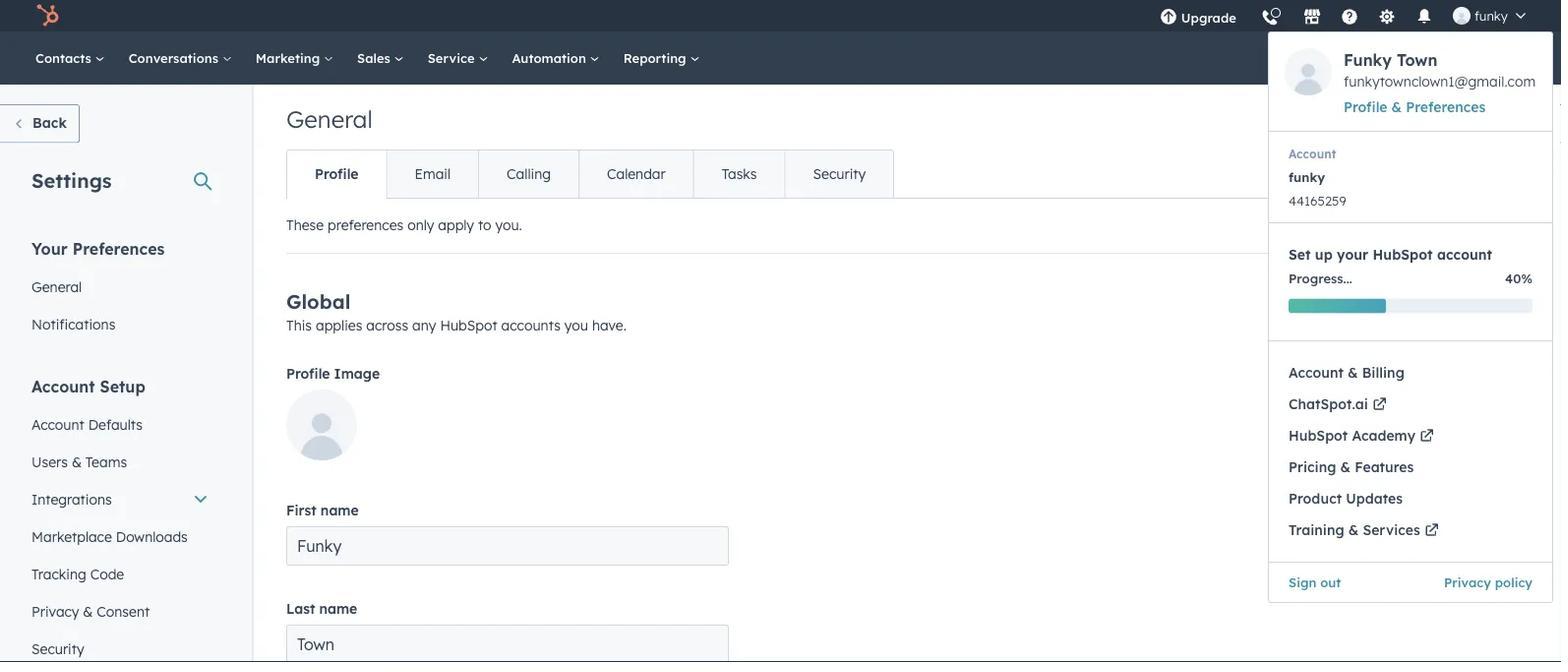 Task type: locate. For each thing, give the bounding box(es) containing it.
privacy inside funky menu
[[1444, 574, 1491, 590]]

email
[[415, 165, 451, 182]]

0 vertical spatial security
[[813, 165, 866, 182]]

general down your
[[31, 278, 82, 295]]

your preferences
[[31, 239, 165, 258]]

preferences up general link
[[73, 239, 165, 258]]

1 horizontal spatial general
[[286, 104, 373, 134]]

security inside navigation
[[813, 165, 866, 182]]

back
[[32, 114, 67, 131]]

security link
[[785, 151, 893, 198], [20, 630, 220, 662]]

name right last on the left of page
[[319, 600, 357, 617]]

marketplace
[[31, 528, 112, 545]]

profile for profile
[[315, 165, 359, 182]]

0 horizontal spatial security link
[[20, 630, 220, 662]]

setup
[[100, 376, 145, 396]]

funky
[[1475, 7, 1508, 24]]

contacts link
[[24, 31, 117, 85]]

& left consent
[[83, 603, 93, 620]]

marketplace downloads link
[[20, 518, 220, 555]]

1 vertical spatial privacy
[[31, 603, 79, 620]]

0 horizontal spatial hubspot
[[440, 317, 497, 334]]

preferences down funkytownclown1@gmail.com at the top of page
[[1406, 98, 1486, 116]]

1 vertical spatial general
[[31, 278, 82, 295]]

2 vertical spatial profile
[[286, 365, 330, 382]]

link opens in a new window image
[[1421, 429, 1433, 442], [1425, 523, 1438, 536]]

calling icon image
[[1261, 10, 1279, 28]]

privacy inside "account setup" element
[[31, 603, 79, 620]]

& inside "account & billing" link
[[1348, 364, 1358, 381]]

service
[[428, 50, 479, 66]]

security for the bottom security link
[[31, 640, 84, 657]]

billing
[[1362, 364, 1405, 381]]

hubspot link
[[24, 4, 74, 28]]

this
[[286, 317, 312, 334]]

1 horizontal spatial preferences
[[1406, 98, 1486, 116]]

1 horizontal spatial security
[[813, 165, 866, 182]]

tasks
[[722, 165, 757, 182]]

1 vertical spatial hubspot
[[440, 317, 497, 334]]

code
[[90, 565, 124, 582]]

link opens in a new window image for hubspot academy
[[1421, 429, 1433, 442]]

0 vertical spatial profile
[[1344, 98, 1388, 116]]

consent
[[97, 603, 150, 620]]

1 vertical spatial name
[[319, 600, 357, 617]]

general inside general link
[[31, 278, 82, 295]]

automation
[[512, 50, 590, 66]]

link opens in a new window image
[[1373, 397, 1386, 410]]

name right first
[[321, 502, 359, 519]]

hubspot inside global this applies across any hubspot accounts you have.
[[440, 317, 497, 334]]

conversations
[[129, 50, 222, 66]]

navigation containing profile
[[286, 150, 894, 199]]

& inside privacy & consent link
[[83, 603, 93, 620]]

marketing link
[[244, 31, 345, 85]]

& inside "funky town funkytownclown1@gmail.com profile & preferences"
[[1392, 98, 1402, 116]]

& for users & teams
[[72, 453, 82, 470]]

preferences inside "funky town funkytownclown1@gmail.com profile & preferences"
[[1406, 98, 1486, 116]]

sign
[[1289, 574, 1317, 590]]

& inside users & teams link
[[72, 453, 82, 470]]

& inside pricing & features 'link'
[[1340, 458, 1351, 476]]

1 vertical spatial security
[[31, 640, 84, 657]]

navigation
[[286, 150, 894, 199]]

to
[[478, 216, 491, 234]]

account up "account defaults"
[[31, 376, 95, 396]]

training & services
[[1289, 521, 1420, 539]]

settings
[[31, 168, 112, 192]]

funky town image
[[1453, 7, 1471, 25]]

2 vertical spatial hubspot
[[1289, 427, 1348, 444]]

account inside "account & billing" link
[[1289, 364, 1344, 381]]

link opens in a new window image down product updates link
[[1425, 523, 1438, 536]]

profile inside navigation
[[315, 165, 359, 182]]

integrations button
[[20, 481, 220, 518]]

& down search hubspot search box
[[1392, 98, 1402, 116]]

set up your hubspot account
[[1289, 246, 1493, 263]]

account
[[1289, 364, 1344, 381], [31, 376, 95, 396], [31, 416, 84, 433]]

upgrade
[[1181, 9, 1237, 26]]

security
[[813, 165, 866, 182], [31, 640, 84, 657]]

academy
[[1352, 427, 1416, 444]]

preferences
[[328, 216, 404, 234]]

&
[[1392, 98, 1402, 116], [1348, 364, 1358, 381], [72, 453, 82, 470], [1340, 458, 1351, 476], [1349, 521, 1359, 539], [83, 603, 93, 620]]

40%
[[1505, 270, 1533, 286]]

privacy & consent link
[[20, 593, 220, 630]]

privacy & consent
[[31, 603, 150, 620]]

& down product updates
[[1349, 521, 1359, 539]]

notifications link
[[20, 305, 220, 343]]

marketplaces image
[[1303, 9, 1321, 27]]

0 vertical spatial security link
[[785, 151, 893, 198]]

& right the users in the left bottom of the page
[[72, 453, 82, 470]]

general
[[286, 104, 373, 134], [31, 278, 82, 295]]

funky town funkytownclown1@gmail.com profile & preferences
[[1344, 50, 1536, 116]]

pricing & features
[[1289, 458, 1414, 476]]

account up chatspot.ai
[[1289, 364, 1344, 381]]

0 vertical spatial link opens in a new window image
[[1421, 429, 1433, 442]]

0 vertical spatial hubspot
[[1373, 246, 1433, 263]]

name
[[321, 502, 359, 519], [319, 600, 357, 617]]

hubspot up "pricing" on the right
[[1289, 427, 1348, 444]]

help button
[[1333, 0, 1366, 31]]

privacy down tracking
[[31, 603, 79, 620]]

0 horizontal spatial general
[[31, 278, 82, 295]]

1 horizontal spatial security link
[[785, 151, 893, 198]]

first
[[286, 502, 317, 519]]

back link
[[0, 104, 80, 143]]

services
[[1363, 521, 1420, 539]]

0 vertical spatial privacy
[[1444, 574, 1491, 590]]

Search HubSpot search field
[[1285, 41, 1526, 75]]

2 horizontal spatial hubspot
[[1373, 246, 1433, 263]]

your preferences element
[[20, 238, 220, 343]]

only
[[407, 216, 434, 234]]

tracking code link
[[20, 555, 220, 593]]

preferences
[[1406, 98, 1486, 116], [73, 239, 165, 258]]

& up product updates
[[1340, 458, 1351, 476]]

account inside account defaults link
[[31, 416, 84, 433]]

hubspot right your
[[1373, 246, 1433, 263]]

accounts
[[501, 317, 561, 334]]

reporting link
[[612, 31, 712, 85]]

set
[[1289, 246, 1311, 263]]

service link
[[416, 31, 500, 85]]

1 vertical spatial profile
[[315, 165, 359, 182]]

these
[[286, 216, 324, 234]]

town
[[1397, 50, 1438, 70]]

progress...
[[1289, 270, 1353, 286]]

privacy for privacy & consent
[[31, 603, 79, 620]]

funky menu
[[1268, 31, 1553, 603]]

tracking code
[[31, 565, 124, 582]]

sign out link
[[1289, 571, 1341, 594]]

hubspot academy
[[1289, 427, 1416, 444]]

0 horizontal spatial privacy
[[31, 603, 79, 620]]

profile left image in the bottom of the page
[[286, 365, 330, 382]]

profile up preferences
[[315, 165, 359, 182]]

profile down funky
[[1344, 98, 1388, 116]]

0 vertical spatial name
[[321, 502, 359, 519]]

hubspot right "any"
[[440, 317, 497, 334]]

privacy
[[1444, 574, 1491, 590], [31, 603, 79, 620]]

settings image
[[1378, 9, 1396, 27]]

account for account defaults
[[31, 416, 84, 433]]

last name
[[286, 600, 357, 617]]

have.
[[592, 317, 627, 334]]

global this applies across any hubspot accounts you have.
[[286, 289, 627, 334]]

account up the users in the left bottom of the page
[[31, 416, 84, 433]]

1 vertical spatial link opens in a new window image
[[1425, 523, 1438, 536]]

general up profile link
[[286, 104, 373, 134]]

users & teams link
[[20, 443, 220, 481]]

calling
[[507, 165, 551, 182]]

1 horizontal spatial privacy
[[1444, 574, 1491, 590]]

sign out
[[1289, 574, 1341, 590]]

& for privacy & consent
[[83, 603, 93, 620]]

& left billing
[[1348, 364, 1358, 381]]

security inside "account setup" element
[[31, 640, 84, 657]]

privacy left policy
[[1444, 574, 1491, 590]]

link opens in a new window image up pricing & features 'link'
[[1421, 429, 1433, 442]]

0 horizontal spatial preferences
[[73, 239, 165, 258]]

applies
[[316, 317, 362, 334]]

0 horizontal spatial security
[[31, 640, 84, 657]]

0 vertical spatial preferences
[[1406, 98, 1486, 116]]



Task type: vqa. For each thing, say whether or not it's contained in the screenshot.
Calling Icon popup button
yes



Task type: describe. For each thing, give the bounding box(es) containing it.
account for account & billing
[[1289, 364, 1344, 381]]

teams
[[85, 453, 127, 470]]

any
[[412, 317, 436, 334]]

account defaults
[[31, 416, 143, 433]]

& for training & services
[[1349, 521, 1359, 539]]

apply
[[438, 216, 474, 234]]

profile for profile image
[[286, 365, 330, 382]]

integrations
[[31, 490, 112, 508]]

settings link
[[1366, 0, 1408, 31]]

global
[[286, 289, 351, 314]]

funky town menu
[[1148, 0, 1553, 603]]

marketing
[[256, 50, 324, 66]]

privacy for privacy policy
[[1444, 574, 1491, 590]]

you.
[[495, 216, 522, 234]]

calendar link
[[579, 151, 693, 198]]

account setup
[[31, 376, 145, 396]]

notifications button
[[1408, 0, 1441, 31]]

1 horizontal spatial hubspot
[[1289, 427, 1348, 444]]

funky town menu item
[[1268, 0, 1553, 603]]

features
[[1355, 458, 1414, 476]]

automation link
[[500, 31, 612, 85]]

privacy policy link
[[1444, 571, 1533, 594]]

reporting
[[623, 50, 690, 66]]

name for last name
[[319, 600, 357, 617]]

1 vertical spatial security link
[[20, 630, 220, 662]]

your
[[1337, 246, 1369, 263]]

notifications
[[31, 315, 115, 333]]

marketplaces button
[[1292, 0, 1333, 31]]

funky town image
[[1285, 48, 1332, 95]]

contacts
[[35, 50, 95, 66]]

last
[[286, 600, 315, 617]]

funky button
[[1441, 0, 1538, 31]]

security for topmost security link
[[813, 165, 866, 182]]

product updates link
[[1269, 483, 1552, 515]]

profile image
[[286, 365, 380, 382]]

users & teams
[[31, 453, 127, 470]]

defaults
[[88, 416, 143, 433]]

product
[[1289, 490, 1342, 507]]

email link
[[386, 151, 478, 198]]

product updates
[[1289, 490, 1403, 507]]

hubspot image
[[35, 4, 59, 28]]

out
[[1320, 574, 1341, 590]]

calling link
[[478, 151, 579, 198]]

first name
[[286, 502, 359, 519]]

account
[[1437, 246, 1493, 263]]

& for pricing & features
[[1340, 458, 1351, 476]]

account setup element
[[20, 375, 220, 662]]

account & billing
[[1289, 364, 1405, 381]]

sales link
[[345, 31, 416, 85]]

you
[[564, 317, 588, 334]]

chatspot.ai
[[1289, 395, 1368, 413]]

upgrade image
[[1160, 9, 1177, 27]]

up
[[1315, 246, 1333, 263]]

users
[[31, 453, 68, 470]]

profile link
[[287, 151, 386, 198]]

image
[[334, 365, 380, 382]]

account defaults link
[[20, 406, 220, 443]]

tasks link
[[693, 151, 785, 198]]

sales
[[357, 50, 394, 66]]

1 vertical spatial preferences
[[73, 239, 165, 258]]

help image
[[1341, 9, 1359, 27]]

general link
[[20, 268, 220, 305]]

policy
[[1495, 574, 1533, 590]]

funkytownclown1@gmail.com
[[1344, 73, 1536, 90]]

Last name text field
[[286, 625, 729, 662]]

account for account setup
[[31, 376, 95, 396]]

conversations link
[[117, 31, 244, 85]]

downloads
[[116, 528, 188, 545]]

notifications image
[[1416, 9, 1433, 27]]

account & billing link
[[1269, 357, 1552, 389]]

link opens in a new window image for training & services
[[1425, 523, 1438, 536]]

updates
[[1346, 490, 1403, 507]]

calendar
[[607, 165, 666, 182]]

pricing & features link
[[1269, 452, 1552, 483]]

marketplace downloads
[[31, 528, 188, 545]]

across
[[366, 317, 408, 334]]

privacy policy
[[1444, 574, 1533, 590]]

First name text field
[[286, 526, 729, 566]]

these preferences only apply to you.
[[286, 216, 522, 234]]

edit button
[[286, 390, 357, 467]]

0 vertical spatial general
[[286, 104, 373, 134]]

profile inside "funky town funkytownclown1@gmail.com profile & preferences"
[[1344, 98, 1388, 116]]

pricing
[[1289, 458, 1336, 476]]

tracking
[[31, 565, 86, 582]]

your
[[31, 239, 68, 258]]

& for account & billing
[[1348, 364, 1358, 381]]

funky
[[1344, 50, 1392, 70]]

name for first name
[[321, 502, 359, 519]]



